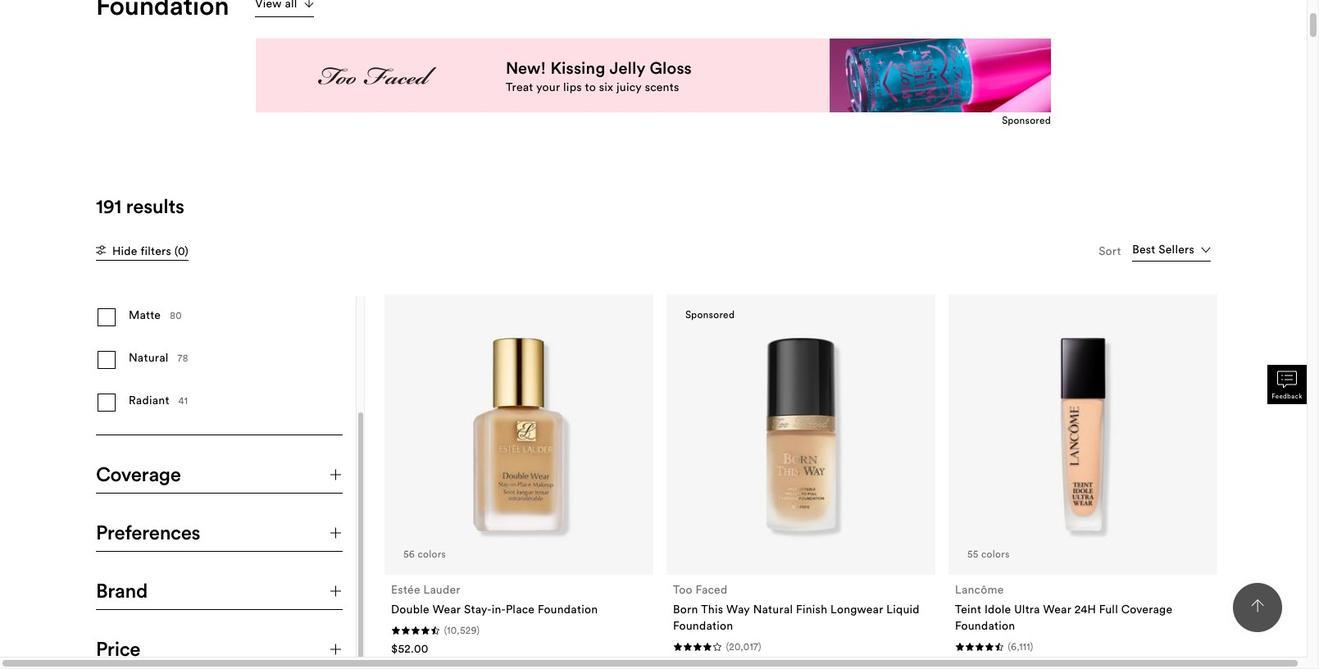 Task type: describe. For each thing, give the bounding box(es) containing it.
( 10,529 )
[[444, 624, 480, 636]]

lancôme
[[955, 582, 1004, 597]]

estée
[[391, 582, 420, 597]]

this
[[701, 602, 723, 617]]

messages bubble square menu image
[[1278, 369, 1297, 389]]

) for way
[[759, 640, 762, 653]]

55
[[968, 548, 979, 560]]

matte
[[129, 308, 161, 323]]

6,111
[[1011, 640, 1031, 653]]

ultra
[[1015, 602, 1040, 617]]

( for wear
[[444, 624, 447, 636]]

sort
[[1099, 243, 1122, 258]]

55 colors
[[968, 548, 1010, 560]]

$52.00
[[391, 641, 428, 656]]

too
[[673, 582, 693, 597]]

80
[[170, 309, 182, 322]]

estée lauder double wear stay-in-place foundation image
[[411, 327, 627, 542]]

way
[[727, 602, 750, 617]]

wear inside lancôme teint idole ultra wear 24h full coverage foundation
[[1043, 602, 1072, 617]]

191
[[96, 194, 121, 218]]

colors for estée
[[418, 548, 446, 560]]

idole
[[985, 602, 1011, 617]]

liquid
[[887, 602, 920, 617]]

filters
[[141, 244, 171, 258]]

in-
[[492, 602, 506, 617]]

hide
[[112, 244, 138, 258]]

191 results
[[96, 194, 184, 218]]

24h
[[1075, 602, 1096, 617]]

hide filters (0)
[[112, 244, 189, 258]]

natural inside too faced born this way natural finish longwear liquid foundation
[[753, 602, 793, 617]]

too faced born this way natural finish longwear liquid foundation
[[673, 582, 920, 633]]

coverage inside lancôme teint idole ultra wear 24h full coverage foundation
[[1122, 602, 1173, 617]]

preferences
[[96, 520, 200, 544]]

56
[[403, 548, 415, 560]]

0 vertical spatial coverage
[[96, 462, 181, 486]]

back to top image
[[1251, 600, 1264, 613]]

Sort field
[[1133, 241, 1211, 261]]

( 6,111 )
[[1008, 640, 1034, 653]]

none checkbox containing natural
[[96, 349, 343, 371]]

foundation inside lancôme teint idole ultra wear 24h full coverage foundation
[[955, 618, 1015, 633]]

20,017
[[729, 640, 759, 653]]

best
[[1133, 242, 1156, 256]]

1 horizontal spatial sponsored
[[1002, 114, 1051, 126]]

faced
[[696, 582, 728, 597]]

(0)
[[174, 244, 189, 258]]

best sellers
[[1133, 242, 1195, 256]]



Task type: vqa. For each thing, say whether or not it's contained in the screenshot.


Task type: locate. For each thing, give the bounding box(es) containing it.
coverage
[[96, 462, 181, 486], [1122, 602, 1173, 617]]

) for wear
[[1031, 640, 1034, 653]]

78
[[178, 352, 188, 364]]

0 horizontal spatial coverage
[[96, 462, 181, 486]]

natural right way
[[753, 602, 793, 617]]

sellers
[[1159, 242, 1195, 256]]

foundation down this
[[673, 618, 733, 633]]

sponsored
[[1002, 114, 1051, 126], [685, 308, 735, 320]]

coverage up preferences
[[96, 462, 181, 486]]

None checkbox
[[96, 307, 343, 328], [96, 392, 343, 413], [96, 307, 343, 328], [96, 392, 343, 413]]

radiant
[[129, 393, 169, 408]]

too faced born this way natural finish longwear liquid foundation image
[[694, 327, 909, 542]]

wear left 24h
[[1043, 602, 1072, 617]]

( for this
[[726, 640, 729, 653]]

) down too faced born this way natural finish longwear liquid foundation
[[759, 640, 762, 653]]

wear inside the estée lauder double wear stay-in-place foundation
[[433, 602, 461, 617]]

stay-
[[464, 602, 492, 617]]

56 colors
[[403, 548, 446, 560]]

teint
[[955, 602, 982, 617]]

2 horizontal spatial foundation
[[955, 618, 1015, 633]]

1 vertical spatial sponsored
[[685, 308, 735, 320]]

lancôme teint idole ultra wear 24h full coverage foundation
[[955, 582, 1173, 633]]

)
[[477, 624, 480, 636], [759, 640, 762, 653], [1031, 640, 1034, 653]]

( down idole
[[1008, 640, 1011, 653]]

1 wear from the left
[[433, 602, 461, 617]]

colors right '56'
[[418, 548, 446, 560]]

1 horizontal spatial foundation
[[673, 618, 733, 633]]

foundation inside the estée lauder double wear stay-in-place foundation
[[538, 602, 598, 617]]

estée lauder double wear stay-in-place foundation
[[391, 582, 598, 617]]

1 horizontal spatial colors
[[982, 548, 1010, 560]]

finish
[[796, 602, 828, 617]]

2 horizontal spatial (
[[1008, 640, 1011, 653]]

1 vertical spatial natural
[[753, 602, 793, 617]]

lancôme teint idole ultra wear 24h full coverage foundation image
[[976, 327, 1191, 542]]

brand
[[96, 578, 148, 603]]

0 vertical spatial natural
[[129, 350, 169, 365]]

10,529
[[447, 624, 477, 636]]

0 horizontal spatial )
[[477, 624, 480, 636]]

wear
[[433, 602, 461, 617], [1043, 602, 1072, 617]]

longwear
[[831, 602, 884, 617]]

price
[[96, 636, 140, 661]]

0 horizontal spatial foundation
[[538, 602, 598, 617]]

place
[[506, 602, 535, 617]]

1 horizontal spatial natural
[[753, 602, 793, 617]]

0 vertical spatial sponsored
[[1002, 114, 1051, 126]]

full
[[1100, 602, 1118, 617]]

withicon image
[[96, 245, 106, 255]]

born
[[673, 602, 698, 617]]

1 horizontal spatial coverage
[[1122, 602, 1173, 617]]

( 20,017 )
[[726, 640, 762, 653]]

results
[[126, 194, 184, 218]]

coverage right the full on the right
[[1122, 602, 1173, 617]]

double
[[391, 602, 430, 617]]

0 horizontal spatial colors
[[418, 548, 446, 560]]

( for ultra
[[1008, 640, 1011, 653]]

0 horizontal spatial natural
[[129, 350, 169, 365]]

0 horizontal spatial sponsored
[[685, 308, 735, 320]]

1 colors from the left
[[418, 548, 446, 560]]

) for stay-
[[477, 624, 480, 636]]

foundation down idole
[[955, 618, 1015, 633]]

2 colors from the left
[[982, 548, 1010, 560]]

natural
[[129, 350, 169, 365], [753, 602, 793, 617]]

hide filters (0) button
[[96, 243, 189, 261]]

feedback
[[1272, 392, 1303, 400]]

) down ultra
[[1031, 640, 1034, 653]]

1 horizontal spatial (
[[726, 640, 729, 653]]

0 horizontal spatial (
[[444, 624, 447, 636]]

withiconright image
[[304, 0, 314, 8]]

( down way
[[726, 640, 729, 653]]

1 horizontal spatial wear
[[1043, 602, 1072, 617]]

advertisement element
[[256, 39, 1051, 112]]

foundation
[[538, 602, 598, 617], [673, 618, 733, 633], [955, 618, 1015, 633]]

2 wear from the left
[[1043, 602, 1072, 617]]

foundation right place
[[538, 602, 598, 617]]

None checkbox
[[96, 349, 343, 371]]

( down lauder
[[444, 624, 447, 636]]

colors
[[418, 548, 446, 560], [982, 548, 1010, 560]]

0 horizontal spatial wear
[[433, 602, 461, 617]]

colors right 55 at the right bottom of the page
[[982, 548, 1010, 560]]

(
[[444, 624, 447, 636], [726, 640, 729, 653], [1008, 640, 1011, 653]]

2 horizontal spatial )
[[1031, 640, 1034, 653]]

41
[[178, 395, 188, 407]]

lauder
[[424, 582, 461, 597]]

) down stay-
[[477, 624, 480, 636]]

1 horizontal spatial )
[[759, 640, 762, 653]]

natural left 78
[[129, 350, 169, 365]]

1 vertical spatial coverage
[[1122, 602, 1173, 617]]

colors for lancôme
[[982, 548, 1010, 560]]

foundation inside too faced born this way natural finish longwear liquid foundation
[[673, 618, 733, 633]]

wear down lauder
[[433, 602, 461, 617]]



